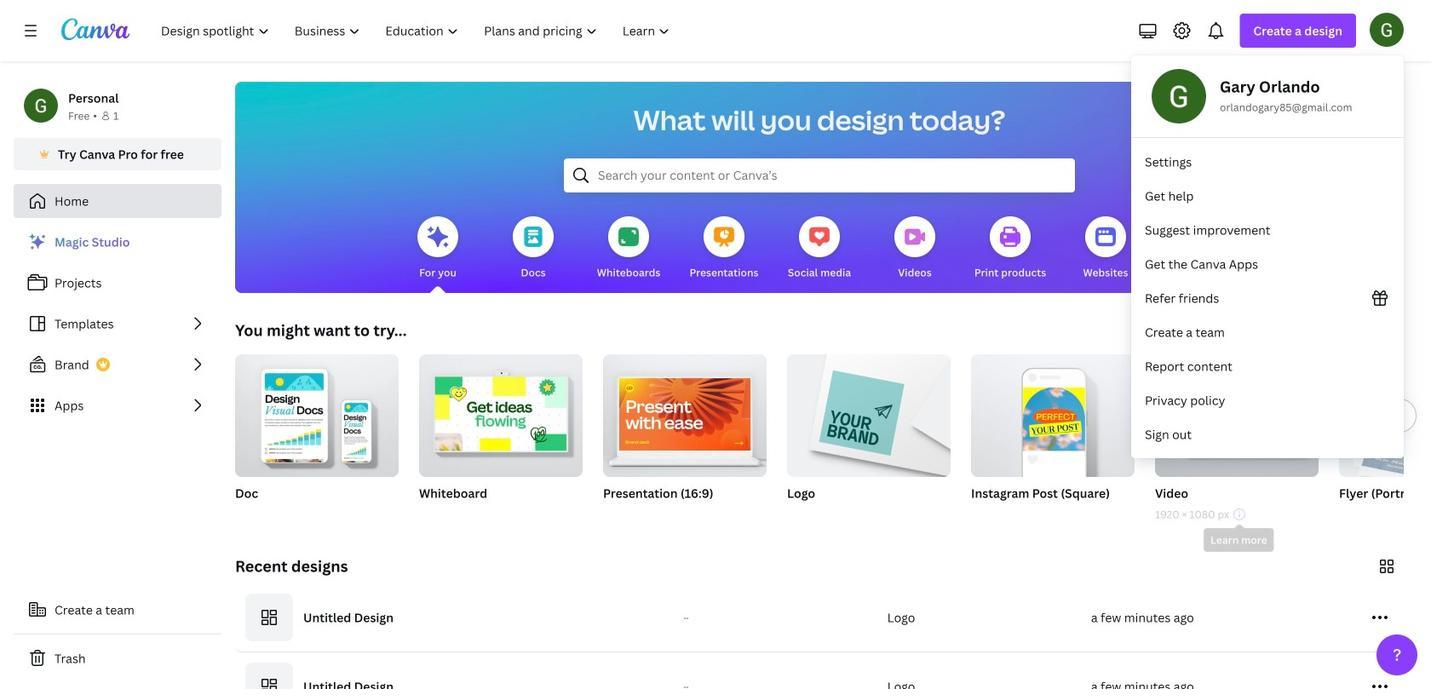 Task type: locate. For each thing, give the bounding box(es) containing it.
gary orlando image
[[1370, 13, 1404, 47]]

Search search field
[[598, 159, 1041, 192]]

top level navigation element
[[150, 14, 685, 48]]

menu
[[1132, 55, 1404, 458]]

None search field
[[564, 158, 1075, 193]]

group
[[235, 348, 399, 523], [235, 348, 399, 477], [419, 348, 583, 523], [419, 348, 583, 477], [603, 348, 767, 523], [603, 348, 767, 477], [787, 354, 951, 523], [787, 354, 951, 477], [971, 354, 1135, 523], [1155, 354, 1319, 523], [1155, 354, 1319, 477], [1340, 354, 1432, 523], [1340, 354, 1432, 477]]

list
[[1132, 145, 1404, 452], [14, 225, 222, 423]]



Task type: describe. For each thing, give the bounding box(es) containing it.
0 horizontal spatial list
[[14, 225, 222, 423]]

1 horizontal spatial list
[[1132, 145, 1404, 452]]



Task type: vqa. For each thing, say whether or not it's contained in the screenshot.
the left List
yes



